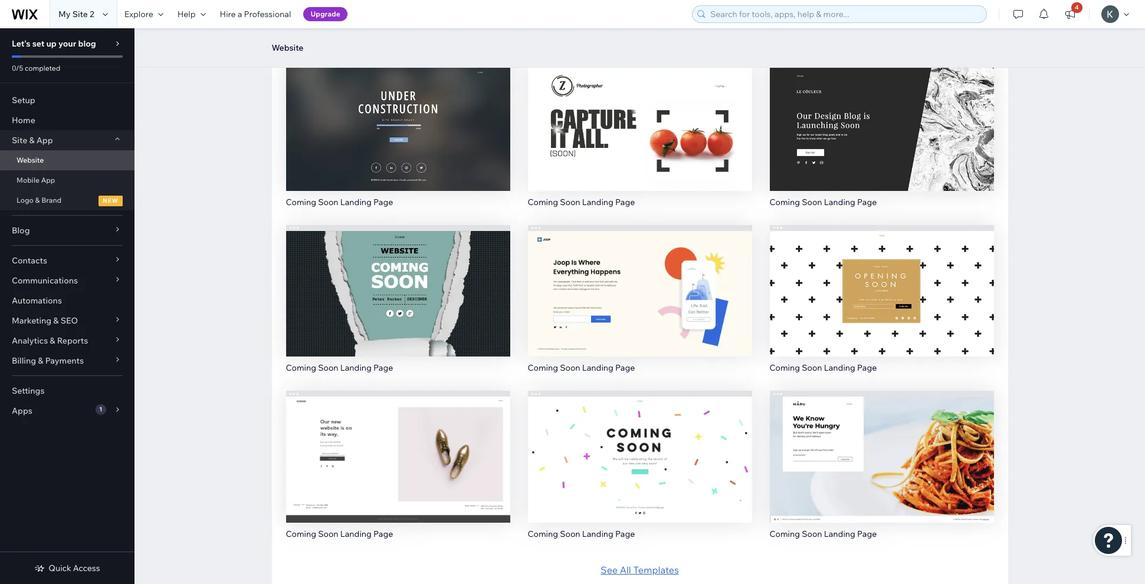 Task type: locate. For each thing, give the bounding box(es) containing it.
blog
[[12, 225, 30, 236]]

& down home
[[29, 135, 35, 146]]

0 vertical spatial app
[[36, 135, 53, 146]]

app inside popup button
[[36, 135, 53, 146]]

1 vertical spatial site
[[12, 135, 27, 146]]

site down home
[[12, 135, 27, 146]]

1 vertical spatial app
[[41, 176, 55, 185]]

0 horizontal spatial website
[[17, 156, 44, 165]]

brand
[[41, 196, 61, 205]]

marketing & seo
[[12, 316, 78, 326]]

edit button
[[373, 105, 423, 126], [615, 105, 665, 126], [373, 271, 423, 292], [857, 271, 907, 292], [373, 437, 423, 459], [615, 437, 665, 459], [857, 437, 907, 459]]

edit
[[389, 110, 407, 121], [631, 110, 649, 121], [389, 276, 407, 288], [873, 276, 891, 288], [389, 442, 407, 454], [631, 442, 649, 454], [873, 442, 891, 454]]

website down "site & app"
[[17, 156, 44, 165]]

reports
[[57, 336, 88, 346]]

see all templates
[[601, 565, 679, 576]]

all
[[620, 565, 631, 576]]

help button
[[170, 0, 213, 28]]

analytics & reports
[[12, 336, 88, 346]]

1 horizontal spatial site
[[72, 9, 88, 19]]

help
[[177, 9, 196, 19]]

communications
[[12, 276, 78, 286]]

coming
[[286, 31, 316, 41], [528, 31, 558, 41], [770, 31, 800, 41], [286, 197, 316, 207], [528, 197, 558, 207], [770, 197, 800, 207], [286, 363, 316, 374], [528, 363, 558, 374], [770, 363, 800, 374], [286, 529, 316, 540], [528, 529, 558, 540], [770, 529, 800, 540]]

website down 'professional'
[[272, 42, 304, 53]]

app up "website" link
[[36, 135, 53, 146]]

view
[[387, 134, 409, 146], [629, 134, 651, 146], [387, 301, 409, 312], [871, 301, 893, 312], [387, 467, 409, 479], [629, 467, 651, 479], [871, 467, 893, 479]]

landing
[[340, 31, 372, 41], [582, 31, 614, 41], [824, 31, 855, 41], [340, 197, 372, 207], [582, 197, 614, 207], [824, 197, 855, 207], [340, 363, 372, 374], [582, 363, 614, 374], [824, 363, 855, 374], [340, 529, 372, 540], [582, 529, 614, 540], [824, 529, 855, 540]]

site
[[72, 9, 88, 19], [12, 135, 27, 146]]

0 horizontal spatial site
[[12, 135, 27, 146]]

hire
[[220, 9, 236, 19]]

website
[[272, 42, 304, 53], [17, 156, 44, 165]]

seo
[[61, 316, 78, 326]]

coming soon landing page
[[286, 31, 393, 41], [528, 31, 635, 41], [770, 31, 877, 41], [286, 197, 393, 207], [528, 197, 635, 207], [770, 197, 877, 207], [286, 363, 393, 374], [528, 363, 635, 374], [770, 363, 877, 374], [286, 529, 393, 540], [528, 529, 635, 540], [770, 529, 877, 540]]

billing & payments
[[12, 356, 84, 366]]

Search for tools, apps, help & more... field
[[707, 6, 983, 22]]

mobile app
[[17, 176, 55, 185]]

1 vertical spatial website
[[17, 156, 44, 165]]

0 vertical spatial website
[[272, 42, 304, 53]]

hire a professional
[[220, 9, 291, 19]]

contacts button
[[0, 251, 135, 271]]

site & app
[[12, 135, 53, 146]]

1 horizontal spatial website
[[272, 42, 304, 53]]

quick access button
[[34, 563, 100, 574]]

& left reports
[[50, 336, 55, 346]]

marketing
[[12, 316, 51, 326]]

& for analytics
[[50, 336, 55, 346]]

& right billing
[[38, 356, 43, 366]]

upgrade button
[[304, 7, 347, 21]]

explore
[[124, 9, 153, 19]]

view button
[[373, 130, 423, 151], [615, 130, 665, 151], [373, 296, 423, 317], [857, 296, 907, 317], [373, 462, 423, 483], [615, 462, 665, 483], [857, 462, 907, 483]]

4
[[1075, 4, 1079, 11]]

& right logo
[[35, 196, 40, 205]]

app
[[36, 135, 53, 146], [41, 176, 55, 185]]

blog button
[[0, 221, 135, 241]]

website for "website" link
[[17, 156, 44, 165]]

website button
[[266, 39, 309, 57]]

site inside popup button
[[12, 135, 27, 146]]

0 vertical spatial site
[[72, 9, 88, 19]]

automations link
[[0, 291, 135, 311]]

4 button
[[1057, 0, 1083, 28]]

let's
[[12, 38, 30, 49]]

site left 2 on the top of page
[[72, 9, 88, 19]]

& for billing
[[38, 356, 43, 366]]

contacts
[[12, 255, 47, 266]]

&
[[29, 135, 35, 146], [35, 196, 40, 205], [53, 316, 59, 326], [50, 336, 55, 346], [38, 356, 43, 366]]

let's set up your blog
[[12, 38, 96, 49]]

setup
[[12, 95, 35, 106]]

apps
[[12, 406, 32, 417]]

home
[[12, 115, 35, 126]]

hire a professional link
[[213, 0, 298, 28]]

soon
[[318, 31, 338, 41], [560, 31, 580, 41], [802, 31, 822, 41], [318, 197, 338, 207], [560, 197, 580, 207], [802, 197, 822, 207], [318, 363, 338, 374], [560, 363, 580, 374], [802, 363, 822, 374], [318, 529, 338, 540], [560, 529, 580, 540], [802, 529, 822, 540]]

1
[[99, 406, 102, 414]]

app right mobile
[[41, 176, 55, 185]]

& left seo
[[53, 316, 59, 326]]

templates
[[633, 565, 679, 576]]

page
[[374, 31, 393, 41], [615, 31, 635, 41], [857, 31, 877, 41], [374, 197, 393, 207], [615, 197, 635, 207], [857, 197, 877, 207], [374, 363, 393, 374], [615, 363, 635, 374], [857, 363, 877, 374], [374, 529, 393, 540], [615, 529, 635, 540], [857, 529, 877, 540]]

up
[[46, 38, 57, 49]]

completed
[[25, 64, 60, 73]]

website inside sidebar element
[[17, 156, 44, 165]]

website inside button
[[272, 42, 304, 53]]

& for marketing
[[53, 316, 59, 326]]

settings link
[[0, 381, 135, 401]]



Task type: describe. For each thing, give the bounding box(es) containing it.
professional
[[244, 9, 291, 19]]

billing & payments button
[[0, 351, 135, 371]]

mobile
[[17, 176, 39, 185]]

my
[[58, 9, 71, 19]]

quick access
[[49, 563, 100, 574]]

see
[[601, 565, 618, 576]]

site & app button
[[0, 130, 135, 150]]

see all templates button
[[601, 563, 679, 578]]

access
[[73, 563, 100, 574]]

automations
[[12, 296, 62, 306]]

marketing & seo button
[[0, 311, 135, 331]]

set
[[32, 38, 44, 49]]

2
[[90, 9, 94, 19]]

mobile app link
[[0, 171, 135, 191]]

setup link
[[0, 90, 135, 110]]

my site 2
[[58, 9, 94, 19]]

upgrade
[[311, 9, 340, 18]]

payments
[[45, 356, 84, 366]]

analytics
[[12, 336, 48, 346]]

logo
[[17, 196, 34, 205]]

home link
[[0, 110, 135, 130]]

& for site
[[29, 135, 35, 146]]

settings
[[12, 386, 45, 397]]

billing
[[12, 356, 36, 366]]

a
[[238, 9, 242, 19]]

blog
[[78, 38, 96, 49]]

analytics & reports button
[[0, 331, 135, 351]]

website for website button
[[272, 42, 304, 53]]

logo & brand
[[17, 196, 61, 205]]

sidebar element
[[0, 28, 135, 585]]

communications button
[[0, 271, 135, 291]]

0/5
[[12, 64, 23, 73]]

0/5 completed
[[12, 64, 60, 73]]

new
[[103, 197, 119, 205]]

& for logo
[[35, 196, 40, 205]]

website link
[[0, 150, 135, 171]]

quick
[[49, 563, 71, 574]]

your
[[58, 38, 76, 49]]



Task type: vqa. For each thing, say whether or not it's contained in the screenshot.
Site
yes



